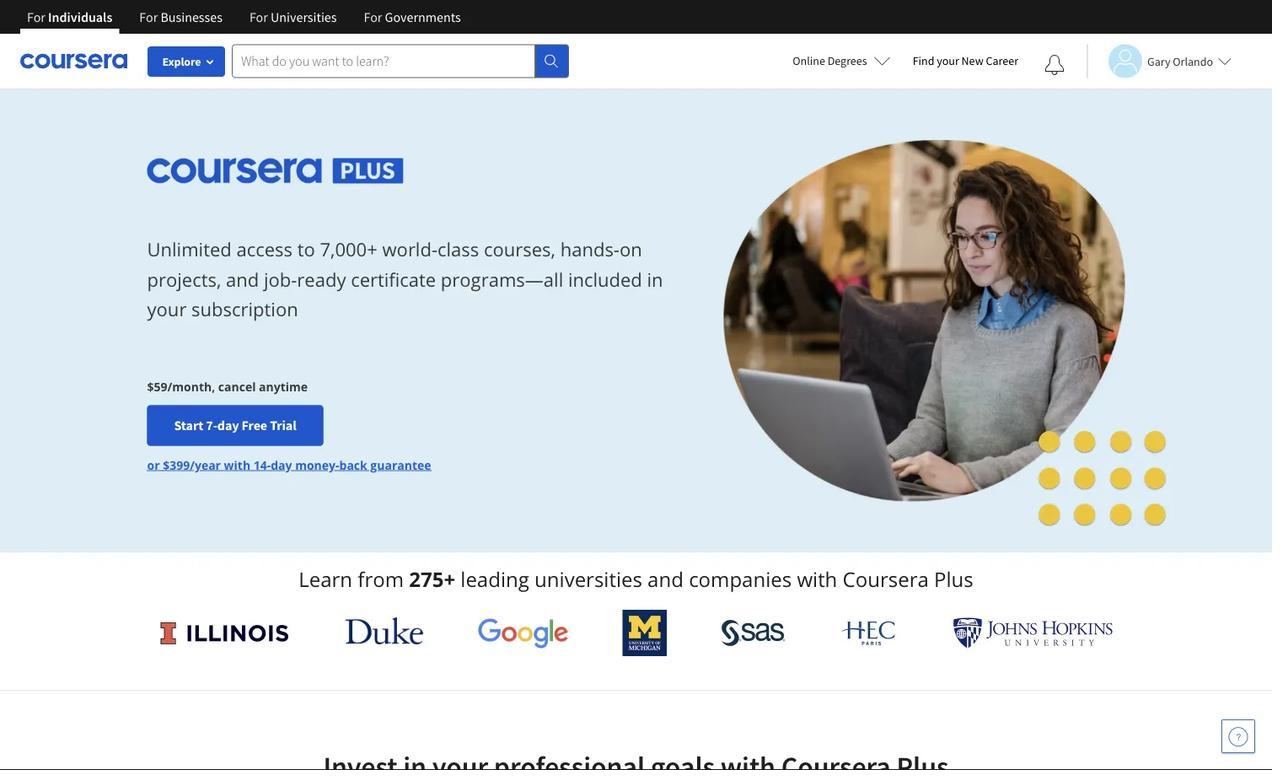 Task type: describe. For each thing, give the bounding box(es) containing it.
0 vertical spatial with
[[224, 456, 251, 473]]

7-
[[206, 417, 217, 434]]

explore
[[162, 54, 201, 69]]

start
[[174, 417, 203, 434]]

for for universities
[[250, 8, 268, 25]]

degrees
[[828, 53, 868, 68]]

universities
[[535, 565, 643, 593]]

or $399 /year with 14-day money-back guarantee
[[147, 456, 431, 473]]

subscription
[[192, 296, 298, 321]]

money-
[[295, 456, 339, 473]]

university of michigan image
[[623, 610, 667, 656]]

job-
[[264, 266, 297, 292]]

in
[[647, 266, 663, 292]]

day inside button
[[217, 417, 239, 434]]

for for individuals
[[27, 8, 45, 25]]

for for businesses
[[139, 8, 158, 25]]

access
[[237, 237, 293, 262]]

coursera
[[843, 565, 929, 593]]

duke university image
[[345, 617, 424, 644]]

hands-
[[561, 237, 620, 262]]

career
[[986, 53, 1019, 68]]

coursera plus image
[[147, 158, 404, 184]]

1 horizontal spatial day
[[271, 456, 292, 473]]

programs—all
[[441, 266, 564, 292]]

courses,
[[484, 237, 556, 262]]

1 horizontal spatial with
[[797, 565, 838, 593]]

for individuals
[[27, 8, 112, 25]]

governments
[[385, 8, 461, 25]]

your inside unlimited access to 7,000+ world-class courses, hands-on projects, and job-ready certificate programs—all included in your subscription
[[147, 296, 187, 321]]

show notifications image
[[1045, 55, 1065, 75]]

university of illinois at urbana-champaign image
[[159, 619, 291, 646]]

unlimited
[[147, 237, 232, 262]]

projects,
[[147, 266, 221, 292]]

online degrees button
[[780, 42, 905, 79]]

/month,
[[167, 378, 215, 394]]

7,000+
[[320, 237, 378, 262]]

free
[[242, 417, 267, 434]]

14-
[[254, 456, 271, 473]]

gary
[[1148, 54, 1171, 69]]

back
[[339, 456, 367, 473]]

0 vertical spatial your
[[937, 53, 960, 68]]

start 7-day free trial button
[[147, 405, 324, 446]]

$59 /month, cancel anytime
[[147, 378, 308, 394]]

275+
[[409, 565, 455, 593]]

individuals
[[48, 8, 112, 25]]

or
[[147, 456, 160, 473]]

learn
[[299, 565, 353, 593]]

guarantee
[[371, 456, 431, 473]]



Task type: vqa. For each thing, say whether or not it's contained in the screenshot.
2nd introduction from the top of the page
no



Task type: locate. For each thing, give the bounding box(es) containing it.
0 vertical spatial day
[[217, 417, 239, 434]]

orlando
[[1173, 54, 1214, 69]]

What do you want to learn? text field
[[232, 44, 536, 78]]

ready
[[297, 266, 346, 292]]

from
[[358, 565, 404, 593]]

$399
[[163, 456, 190, 473]]

for for governments
[[364, 8, 382, 25]]

companies
[[689, 565, 792, 593]]

your right find
[[937, 53, 960, 68]]

learn from 275+ leading universities and companies with coursera plus
[[299, 565, 974, 593]]

and
[[226, 266, 259, 292], [648, 565, 684, 593]]

day
[[217, 417, 239, 434], [271, 456, 292, 473]]

universities
[[271, 8, 337, 25]]

start 7-day free trial
[[174, 417, 297, 434]]

leading
[[461, 565, 530, 593]]

0 vertical spatial and
[[226, 266, 259, 292]]

0 horizontal spatial your
[[147, 296, 187, 321]]

for universities
[[250, 8, 337, 25]]

gary orlando
[[1148, 54, 1214, 69]]

world-
[[382, 237, 438, 262]]

coursera image
[[20, 47, 127, 74]]

find your new career
[[913, 53, 1019, 68]]

1 for from the left
[[27, 8, 45, 25]]

None search field
[[232, 44, 569, 78]]

certificate
[[351, 266, 436, 292]]

hec paris image
[[840, 616, 899, 650]]

2 for from the left
[[139, 8, 158, 25]]

johns hopkins university image
[[953, 617, 1114, 649]]

help center image
[[1229, 726, 1249, 746]]

1 vertical spatial your
[[147, 296, 187, 321]]

new
[[962, 53, 984, 68]]

google image
[[478, 617, 569, 649]]

1 vertical spatial and
[[648, 565, 684, 593]]

$59
[[147, 378, 167, 394]]

for left the 'businesses'
[[139, 8, 158, 25]]

trial
[[270, 417, 297, 434]]

with
[[224, 456, 251, 473], [797, 565, 838, 593]]

/year
[[190, 456, 221, 473]]

0 horizontal spatial with
[[224, 456, 251, 473]]

your down projects,
[[147, 296, 187, 321]]

for left individuals
[[27, 8, 45, 25]]

0 horizontal spatial day
[[217, 417, 239, 434]]

1 vertical spatial day
[[271, 456, 292, 473]]

with left 14-
[[224, 456, 251, 473]]

on
[[620, 237, 642, 262]]

find
[[913, 53, 935, 68]]

for up what do you want to learn? text box
[[364, 8, 382, 25]]

0 horizontal spatial and
[[226, 266, 259, 292]]

and up subscription
[[226, 266, 259, 292]]

and up "university of michigan" image
[[648, 565, 684, 593]]

your
[[937, 53, 960, 68], [147, 296, 187, 321]]

and inside unlimited access to 7,000+ world-class courses, hands-on projects, and job-ready certificate programs—all included in your subscription
[[226, 266, 259, 292]]

day left money-
[[271, 456, 292, 473]]

plus
[[934, 565, 974, 593]]

for left universities
[[250, 8, 268, 25]]

unlimited access to 7,000+ world-class courses, hands-on projects, and job-ready certificate programs—all included in your subscription
[[147, 237, 663, 321]]

anytime
[[259, 378, 308, 394]]

4 for from the left
[[364, 8, 382, 25]]

day left free
[[217, 417, 239, 434]]

with left coursera
[[797, 565, 838, 593]]

for businesses
[[139, 8, 223, 25]]

for governments
[[364, 8, 461, 25]]

to
[[297, 237, 315, 262]]

explore button
[[148, 46, 225, 77]]

cancel
[[218, 378, 256, 394]]

gary orlando button
[[1087, 44, 1232, 78]]

1 horizontal spatial and
[[648, 565, 684, 593]]

class
[[438, 237, 479, 262]]

online
[[793, 53, 826, 68]]

businesses
[[161, 8, 223, 25]]

banner navigation
[[13, 0, 475, 34]]

sas image
[[721, 619, 786, 646]]

find your new career link
[[905, 51, 1027, 72]]

included
[[568, 266, 643, 292]]

for
[[27, 8, 45, 25], [139, 8, 158, 25], [250, 8, 268, 25], [364, 8, 382, 25]]

online degrees
[[793, 53, 868, 68]]

3 for from the left
[[250, 8, 268, 25]]

1 horizontal spatial your
[[937, 53, 960, 68]]

1 vertical spatial with
[[797, 565, 838, 593]]



